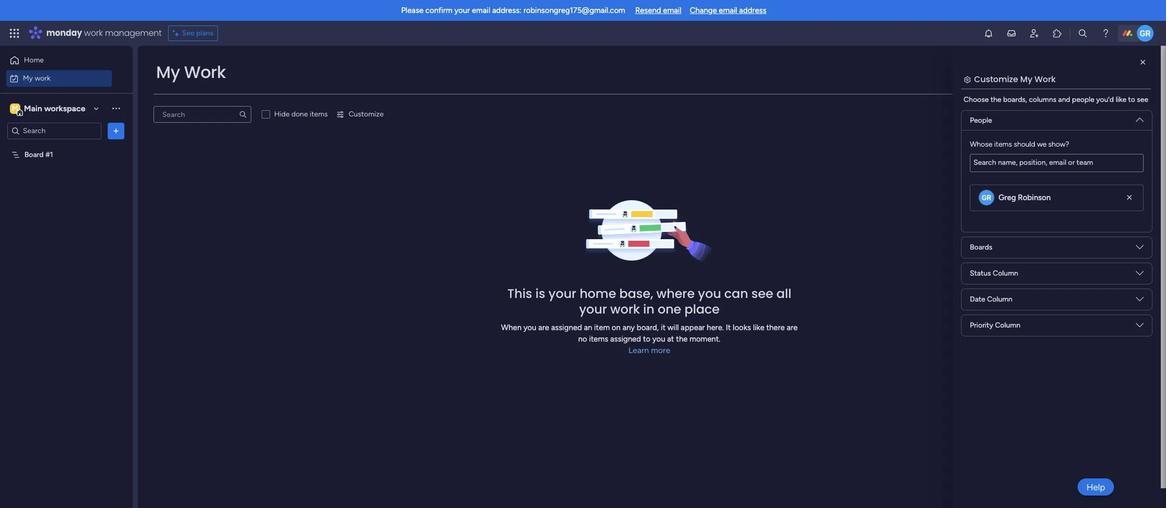 Task type: locate. For each thing, give the bounding box(es) containing it.
1 horizontal spatial work
[[1035, 73, 1056, 85]]

search image
[[239, 110, 247, 119]]

work inside 'button'
[[35, 74, 51, 82]]

choose the boards, columns and people you'd like to see
[[964, 95, 1148, 104]]

1 horizontal spatial customize
[[974, 73, 1018, 85]]

0 horizontal spatial you
[[524, 323, 536, 332]]

2 horizontal spatial email
[[719, 6, 737, 15]]

0 vertical spatial greg robinson image
[[1137, 25, 1154, 42]]

you right when
[[524, 323, 536, 332]]

people
[[970, 116, 992, 125]]

Filter dashboard by text search field
[[154, 106, 251, 123]]

3 dapulse dropdown down arrow image from the top
[[1136, 295, 1144, 307]]

my work button
[[6, 70, 112, 87]]

2 horizontal spatial your
[[579, 300, 607, 318]]

email for change email address
[[719, 6, 737, 15]]

column right date
[[987, 295, 1013, 304]]

assigned down any
[[610, 335, 641, 344]]

learn more link
[[628, 345, 670, 356]]

1 horizontal spatial my
[[156, 60, 180, 84]]

work up columns
[[1035, 73, 1056, 85]]

0 vertical spatial items
[[310, 110, 328, 119]]

like inside this is your home base, where you can see all your work in one place when you are assigned an item on any board, it will appear here. it looks like there are no items assigned to you at the moment. learn more
[[753, 323, 764, 332]]

base,
[[619, 285, 653, 302]]

search everything image
[[1078, 28, 1088, 39]]

items right done
[[310, 110, 328, 119]]

1 vertical spatial customize
[[349, 110, 384, 119]]

more
[[651, 345, 670, 355]]

email right resend
[[663, 6, 681, 15]]

email right change
[[719, 6, 737, 15]]

the inside this is your home base, where you can see all your work in one place when you are assigned an item on any board, it will appear here. it looks like there are no items assigned to you at the moment. learn more
[[676, 335, 688, 344]]

1 horizontal spatial your
[[548, 285, 576, 302]]

work
[[184, 60, 226, 84], [1035, 73, 1056, 85]]

monday work management
[[46, 27, 162, 39]]

help button
[[1078, 479, 1114, 496]]

items left should
[[994, 140, 1012, 149]]

0 horizontal spatial assigned
[[551, 323, 582, 332]]

to up learn more link
[[643, 335, 650, 344]]

workspace
[[44, 103, 85, 113]]

work inside this is your home base, where you can see all your work in one place when you are assigned an item on any board, it will appear here. it looks like there are no items assigned to you at the moment. learn more
[[610, 300, 640, 318]]

1 vertical spatial dapulse dropdown down arrow image
[[1136, 269, 1144, 281]]

dapulse dropdown down arrow image
[[1136, 243, 1144, 255], [1136, 269, 1144, 281], [1136, 295, 1144, 307]]

work down plans
[[184, 60, 226, 84]]

column for priority column
[[995, 321, 1020, 330]]

resend email link
[[635, 6, 681, 15]]

customize inside button
[[349, 110, 384, 119]]

help image
[[1101, 28, 1111, 39]]

None text field
[[970, 154, 1144, 172]]

main
[[24, 103, 42, 113]]

2 email from the left
[[663, 6, 681, 15]]

customize my work
[[974, 73, 1056, 85]]

email
[[472, 6, 490, 15], [663, 6, 681, 15], [719, 6, 737, 15]]

done
[[291, 110, 308, 119]]

2 dapulse dropdown down arrow image from the top
[[1136, 269, 1144, 281]]

1 horizontal spatial see
[[1137, 95, 1148, 104]]

hide done items
[[274, 110, 328, 119]]

please
[[401, 6, 424, 15]]

0 vertical spatial dapulse dropdown down arrow image
[[1136, 243, 1144, 255]]

the
[[991, 95, 1001, 104], [676, 335, 688, 344]]

change email address link
[[690, 6, 767, 15]]

1 horizontal spatial like
[[1116, 95, 1126, 104]]

1 vertical spatial greg robinson image
[[979, 190, 994, 206]]

see right you'd
[[1137, 95, 1148, 104]]

robinsongreg175@gmail.com
[[523, 6, 625, 15]]

0 vertical spatial assigned
[[551, 323, 582, 332]]

0 horizontal spatial customize
[[349, 110, 384, 119]]

looks
[[733, 323, 751, 332]]

Search name, position, email or team text field
[[970, 154, 1144, 172]]

0 horizontal spatial the
[[676, 335, 688, 344]]

1 horizontal spatial work
[[84, 27, 103, 39]]

moment.
[[690, 335, 721, 344]]

2 vertical spatial dapulse dropdown down arrow image
[[1136, 295, 1144, 307]]

customize for customize my work
[[974, 73, 1018, 85]]

2 vertical spatial you
[[652, 335, 665, 344]]

1 vertical spatial see
[[751, 285, 773, 302]]

0 horizontal spatial your
[[454, 6, 470, 15]]

when
[[501, 323, 522, 332]]

here.
[[707, 323, 724, 332]]

is
[[535, 285, 545, 302]]

0 horizontal spatial email
[[472, 6, 490, 15]]

should
[[1014, 140, 1035, 149]]

1 vertical spatial work
[[35, 74, 51, 82]]

see left the all
[[751, 285, 773, 302]]

2 vertical spatial column
[[995, 321, 1020, 330]]

dapulse dropdown down arrow image for priority column
[[1136, 321, 1144, 333]]

0 vertical spatial dapulse dropdown down arrow image
[[1136, 112, 1144, 124]]

1 vertical spatial you
[[524, 323, 536, 332]]

can
[[724, 285, 748, 302]]

are right there
[[787, 323, 798, 332]]

greg robinson image
[[1137, 25, 1154, 42], [979, 190, 994, 206]]

greg robinson link
[[999, 193, 1051, 202]]

option
[[0, 145, 133, 147]]

None search field
[[154, 106, 251, 123]]

0 vertical spatial column
[[993, 269, 1018, 278]]

1 vertical spatial the
[[676, 335, 688, 344]]

my down home
[[23, 74, 33, 82]]

email for resend email
[[663, 6, 681, 15]]

assigned
[[551, 323, 582, 332], [610, 335, 641, 344]]

3 email from the left
[[719, 6, 737, 15]]

are right when
[[538, 323, 549, 332]]

0 horizontal spatial work
[[35, 74, 51, 82]]

an
[[584, 323, 592, 332]]

your right is
[[548, 285, 576, 302]]

my up boards, at top
[[1020, 73, 1032, 85]]

the right at
[[676, 335, 688, 344]]

items
[[310, 110, 328, 119], [994, 140, 1012, 149], [589, 335, 608, 344]]

none text field inside this is your home base, where you can see all your work in one place main content
[[970, 154, 1144, 172]]

change
[[690, 6, 717, 15]]

work up any
[[610, 300, 640, 318]]

column for date column
[[987, 295, 1013, 304]]

0 horizontal spatial see
[[751, 285, 773, 302]]

1 horizontal spatial you
[[652, 335, 665, 344]]

hide
[[274, 110, 290, 119]]

whose items should we show?
[[970, 140, 1069, 149]]

0 horizontal spatial my
[[23, 74, 33, 82]]

2 vertical spatial items
[[589, 335, 608, 344]]

1 horizontal spatial are
[[787, 323, 798, 332]]

1 are from the left
[[538, 323, 549, 332]]

assigned up no
[[551, 323, 582, 332]]

date
[[970, 295, 985, 304]]

your for email
[[454, 6, 470, 15]]

0 vertical spatial see
[[1137, 95, 1148, 104]]

board,
[[637, 323, 659, 332]]

select product image
[[9, 28, 20, 39]]

you
[[698, 285, 721, 302], [524, 323, 536, 332], [652, 335, 665, 344]]

greg robinson image right help image
[[1137, 25, 1154, 42]]

2 vertical spatial work
[[610, 300, 640, 318]]

work for my
[[35, 74, 51, 82]]

column right priority
[[995, 321, 1020, 330]]

Search in workspace field
[[22, 125, 87, 137]]

0 horizontal spatial to
[[643, 335, 650, 344]]

help
[[1087, 482, 1105, 493]]

your right confirm in the left top of the page
[[454, 6, 470, 15]]

you'd
[[1096, 95, 1114, 104]]

on
[[612, 323, 621, 332]]

options image
[[111, 126, 121, 136]]

1 horizontal spatial to
[[1128, 95, 1135, 104]]

please confirm your email address: robinsongreg175@gmail.com
[[401, 6, 625, 15]]

email left address:
[[472, 6, 490, 15]]

home
[[580, 285, 616, 302]]

to right you'd
[[1128, 95, 1135, 104]]

2 dapulse dropdown down arrow image from the top
[[1136, 321, 1144, 333]]

column for status column
[[993, 269, 1018, 278]]

work down home
[[35, 74, 51, 82]]

0 horizontal spatial like
[[753, 323, 764, 332]]

customize
[[974, 73, 1018, 85], [349, 110, 384, 119]]

m
[[12, 104, 18, 113]]

1 vertical spatial column
[[987, 295, 1013, 304]]

2 horizontal spatial you
[[698, 285, 721, 302]]

0 vertical spatial work
[[84, 27, 103, 39]]

0 vertical spatial customize
[[974, 73, 1018, 85]]

greg robinson image left greg
[[979, 190, 994, 206]]

1 horizontal spatial items
[[589, 335, 608, 344]]

there
[[766, 323, 785, 332]]

column
[[993, 269, 1018, 278], [987, 295, 1013, 304], [995, 321, 1020, 330]]

columns
[[1029, 95, 1056, 104]]

your
[[454, 6, 470, 15], [548, 285, 576, 302], [579, 300, 607, 318]]

2 horizontal spatial my
[[1020, 73, 1032, 85]]

like
[[1116, 95, 1126, 104], [753, 323, 764, 332]]

work right monday
[[84, 27, 103, 39]]

1 vertical spatial to
[[643, 335, 650, 344]]

board #1 list box
[[0, 144, 133, 304]]

you up more
[[652, 335, 665, 344]]

see
[[1137, 95, 1148, 104], [751, 285, 773, 302]]

you left can
[[698, 285, 721, 302]]

your for home
[[548, 285, 576, 302]]

see plans button
[[168, 25, 218, 41]]

robinson
[[1018, 193, 1051, 202]]

0 horizontal spatial greg robinson image
[[979, 190, 994, 206]]

priority
[[970, 321, 993, 330]]

your up an
[[579, 300, 607, 318]]

greg robinson
[[999, 193, 1051, 202]]

the left boards, at top
[[991, 95, 1001, 104]]

1 horizontal spatial email
[[663, 6, 681, 15]]

item
[[594, 323, 610, 332]]

1 vertical spatial items
[[994, 140, 1012, 149]]

1 vertical spatial dapulse dropdown down arrow image
[[1136, 321, 1144, 333]]

my down see plans button
[[156, 60, 180, 84]]

place
[[684, 300, 720, 318]]

0 horizontal spatial are
[[538, 323, 549, 332]]

no
[[578, 335, 587, 344]]

1 dapulse dropdown down arrow image from the top
[[1136, 112, 1144, 124]]

work
[[84, 27, 103, 39], [35, 74, 51, 82], [610, 300, 640, 318]]

2 horizontal spatial work
[[610, 300, 640, 318]]

1 vertical spatial like
[[753, 323, 764, 332]]

like right "looks"
[[753, 323, 764, 332]]

to
[[1128, 95, 1135, 104], [643, 335, 650, 344]]

my
[[156, 60, 180, 84], [1020, 73, 1032, 85], [23, 74, 33, 82]]

one
[[658, 300, 681, 318]]

1 horizontal spatial assigned
[[610, 335, 641, 344]]

like right you'd
[[1116, 95, 1126, 104]]

items down the item on the right bottom of page
[[589, 335, 608, 344]]

0 vertical spatial the
[[991, 95, 1001, 104]]

0 vertical spatial like
[[1116, 95, 1126, 104]]

1 vertical spatial assigned
[[610, 335, 641, 344]]

it
[[726, 323, 731, 332]]

dapulse dropdown down arrow image
[[1136, 112, 1144, 124], [1136, 321, 1144, 333]]

0 vertical spatial you
[[698, 285, 721, 302]]

column right the status
[[993, 269, 1018, 278]]

my inside 'button'
[[23, 74, 33, 82]]



Task type: describe. For each thing, give the bounding box(es) containing it.
plans
[[196, 29, 213, 37]]

1 dapulse dropdown down arrow image from the top
[[1136, 243, 1144, 255]]

workspace options image
[[111, 103, 121, 114]]

where
[[656, 285, 695, 302]]

1 horizontal spatial greg robinson image
[[1137, 25, 1154, 42]]

home
[[24, 56, 44, 65]]

0 vertical spatial to
[[1128, 95, 1135, 104]]

welcome to my work feature image image
[[584, 200, 715, 264]]

workspace image
[[10, 103, 20, 114]]

notifications image
[[983, 28, 994, 39]]

monday
[[46, 27, 82, 39]]

items inside this is your home base, where you can see all your work in one place when you are assigned an item on any board, it will appear here. it looks like there are no items assigned to you at the moment. learn more
[[589, 335, 608, 344]]

apps image
[[1052, 28, 1063, 39]]

status column
[[970, 269, 1018, 278]]

this
[[507, 285, 532, 302]]

will
[[667, 323, 679, 332]]

greg
[[999, 193, 1016, 202]]

main workspace
[[24, 103, 85, 113]]

in
[[643, 300, 654, 318]]

it
[[661, 323, 666, 332]]

my work
[[156, 60, 226, 84]]

none search field inside this is your home base, where you can see all your work in one place main content
[[154, 106, 251, 123]]

to inside this is your home base, where you can see all your work in one place when you are assigned an item on any board, it will appear here. it looks like there are no items assigned to you at the moment. learn more
[[643, 335, 650, 344]]

inbox image
[[1006, 28, 1017, 39]]

customize for customize
[[349, 110, 384, 119]]

#1
[[45, 150, 53, 159]]

people
[[1072, 95, 1094, 104]]

address
[[739, 6, 767, 15]]

address:
[[492, 6, 521, 15]]

this is your home base, where you can see all your work in one place when you are assigned an item on any board, it will appear here. it looks like there are no items assigned to you at the moment. learn more
[[501, 285, 798, 355]]

resend
[[635, 6, 661, 15]]

see inside this is your home base, where you can see all your work in one place when you are assigned an item on any board, it will appear here. it looks like there are no items assigned to you at the moment. learn more
[[751, 285, 773, 302]]

priority column
[[970, 321, 1020, 330]]

1 email from the left
[[472, 6, 490, 15]]

workspace selection element
[[10, 102, 87, 116]]

2 are from the left
[[787, 323, 798, 332]]

dapulse dropdown down arrow image for status
[[1136, 269, 1144, 281]]

date column
[[970, 295, 1013, 304]]

whose
[[970, 140, 992, 149]]

0 horizontal spatial work
[[184, 60, 226, 84]]

home button
[[6, 52, 112, 69]]

status
[[970, 269, 991, 278]]

board #1
[[24, 150, 53, 159]]

my work
[[23, 74, 51, 82]]

choose
[[964, 95, 989, 104]]

any
[[623, 323, 635, 332]]

boards
[[970, 243, 992, 252]]

learn
[[628, 345, 649, 355]]

resend email
[[635, 6, 681, 15]]

and
[[1058, 95, 1070, 104]]

all
[[777, 285, 791, 302]]

at
[[667, 335, 674, 344]]

boards,
[[1003, 95, 1027, 104]]

dapulse dropdown down arrow image for date
[[1136, 295, 1144, 307]]

invite members image
[[1029, 28, 1040, 39]]

work inside main content
[[1035, 73, 1056, 85]]

2 horizontal spatial items
[[994, 140, 1012, 149]]

confirm
[[425, 6, 453, 15]]

we
[[1037, 140, 1047, 149]]

my for my work
[[156, 60, 180, 84]]

change email address
[[690, 6, 767, 15]]

work for monday
[[84, 27, 103, 39]]

see plans
[[182, 29, 213, 37]]

show?
[[1048, 140, 1069, 149]]

appear
[[681, 323, 705, 332]]

board
[[24, 150, 44, 159]]

my for my work
[[23, 74, 33, 82]]

1 horizontal spatial the
[[991, 95, 1001, 104]]

0 horizontal spatial items
[[310, 110, 328, 119]]

see
[[182, 29, 194, 37]]

management
[[105, 27, 162, 39]]

customize button
[[332, 106, 388, 123]]

my inside this is your home base, where you can see all your work in one place main content
[[1020, 73, 1032, 85]]

dapulse dropdown down arrow image for people
[[1136, 112, 1144, 124]]

this is your home base, where you can see all your work in one place main content
[[138, 46, 1161, 508]]



Task type: vqa. For each thing, say whether or not it's contained in the screenshot.
left you
yes



